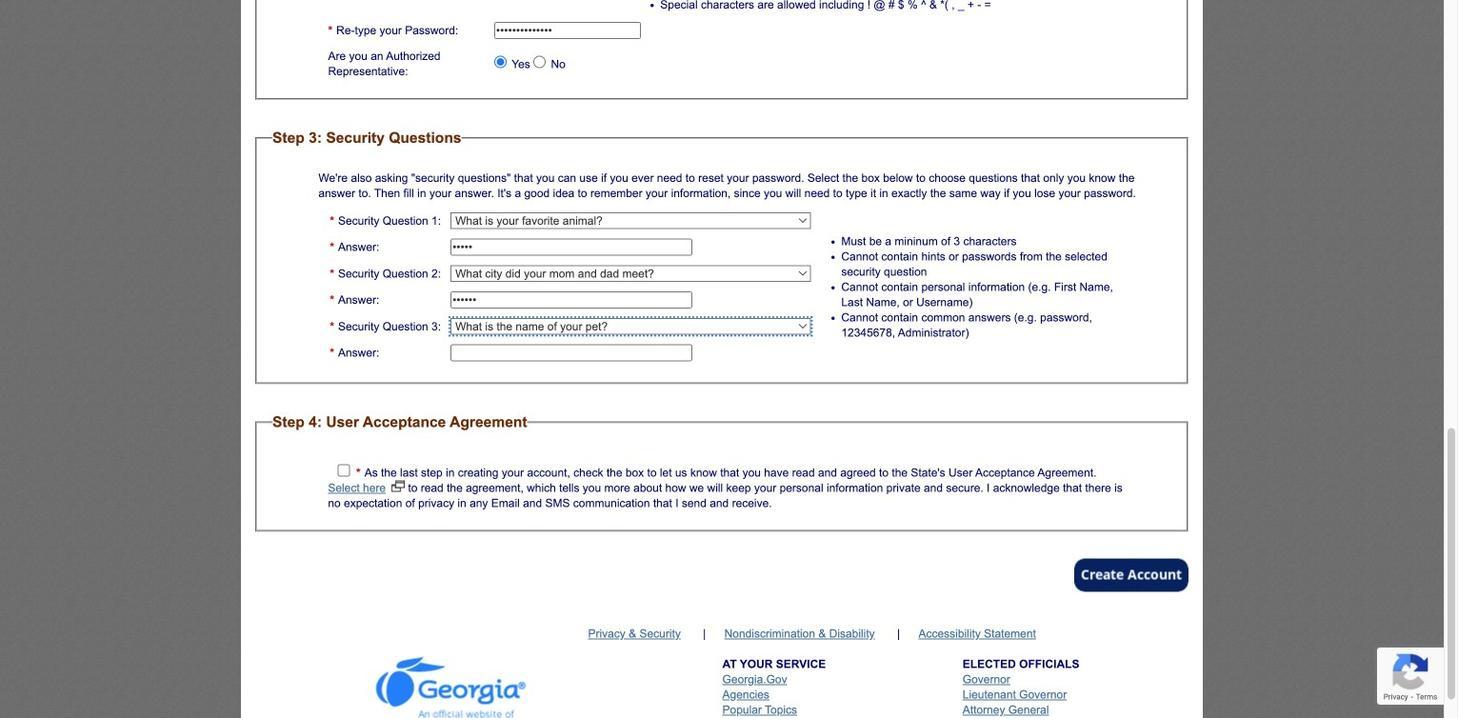 Task type: locate. For each thing, give the bounding box(es) containing it.
None radio
[[494, 56, 507, 68], [534, 56, 546, 68], [494, 56, 507, 68], [534, 56, 546, 68]]

Re-type your Password password field
[[494, 22, 641, 39]]

georgia logo image
[[376, 657, 527, 719]]

None image field
[[1075, 559, 1189, 592]]

None password field
[[451, 239, 693, 256], [451, 292, 693, 309], [451, 344, 693, 362], [451, 239, 693, 256], [451, 292, 693, 309], [451, 344, 693, 362]]

None checkbox
[[338, 465, 350, 477]]

opens a new window image
[[390, 481, 405, 492]]



Task type: vqa. For each thing, say whether or not it's contained in the screenshot.
"text field"
no



